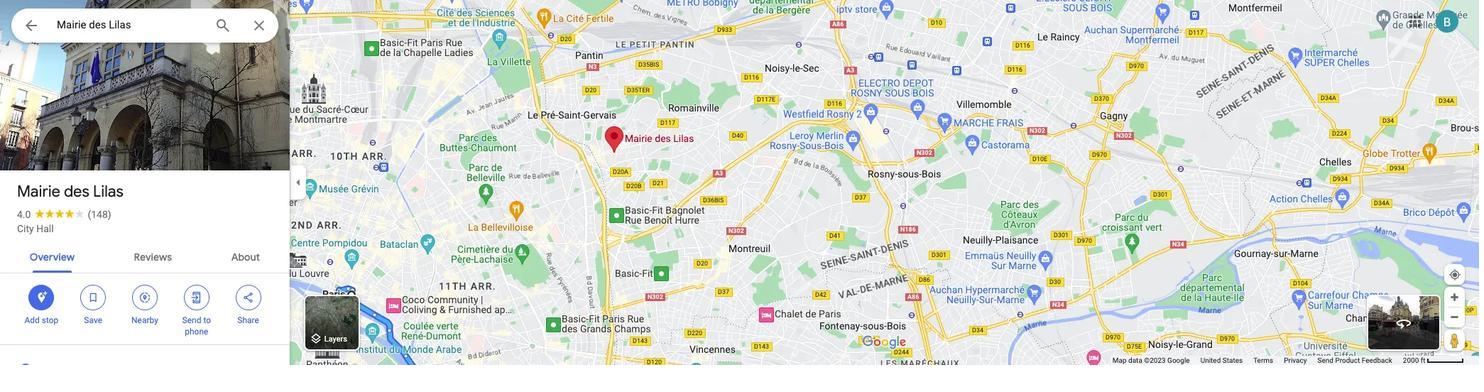 Task type: describe. For each thing, give the bounding box(es) containing it.
about button
[[220, 239, 271, 273]]

overview button
[[18, 239, 86, 273]]

148 reviews element
[[88, 209, 111, 220]]

photos
[[52, 141, 87, 154]]

google maps element
[[0, 0, 1479, 365]]

google
[[1168, 356, 1190, 364]]

feedback
[[1362, 356, 1392, 364]]

©2023
[[1144, 356, 1166, 364]]

reviews
[[134, 251, 172, 263]]

share
[[237, 315, 259, 325]]

send product feedback button
[[1318, 356, 1392, 365]]

 button
[[11, 9, 51, 45]]

overview
[[30, 251, 75, 263]]

map
[[1113, 356, 1127, 364]]

phone
[[185, 327, 208, 337]]

add
[[24, 315, 40, 325]]

2000 ft button
[[1403, 356, 1464, 364]]

60 photos button
[[11, 135, 93, 160]]

city hall button
[[17, 222, 54, 236]]

address: 96 rue de paris, 93260 les lilas, france image
[[17, 362, 34, 365]]


[[35, 290, 48, 305]]

send for send to phone
[[182, 315, 201, 325]]

send to phone
[[182, 315, 211, 337]]

united states
[[1201, 356, 1243, 364]]

4.0 stars image
[[31, 209, 88, 218]]

show street view coverage image
[[1444, 330, 1465, 351]]

mairie des lilas
[[17, 182, 123, 202]]

city hall
[[17, 223, 54, 234]]

product
[[1335, 356, 1360, 364]]

none field inside mairie des lilas field
[[57, 16, 203, 33]]


[[242, 290, 255, 305]]

 search field
[[11, 9, 278, 45]]

about
[[231, 251, 260, 263]]

united states button
[[1201, 356, 1243, 365]]



Task type: locate. For each thing, give the bounding box(es) containing it.
united
[[1201, 356, 1221, 364]]

send for send product feedback
[[1318, 356, 1334, 364]]

add stop
[[24, 315, 58, 325]]

zoom in image
[[1449, 292, 1460, 303]]

lilas
[[93, 182, 123, 202]]

send inside send to phone
[[182, 315, 201, 325]]

layers
[[324, 335, 347, 344]]

footer inside google maps element
[[1113, 356, 1403, 365]]

mairie
[[17, 182, 60, 202]]

60
[[36, 141, 49, 154]]

privacy button
[[1284, 356, 1307, 365]]

stop
[[42, 315, 58, 325]]

zoom out image
[[1449, 312, 1460, 322]]

send
[[182, 315, 201, 325], [1318, 356, 1334, 364]]

Mairie des Lilas field
[[11, 9, 278, 43]]

data
[[1128, 356, 1143, 364]]

footer containing map data ©2023 google
[[1113, 356, 1403, 365]]

1 horizontal spatial send
[[1318, 356, 1334, 364]]

map data ©2023 google
[[1113, 356, 1190, 364]]

60 photos
[[36, 141, 87, 154]]

send up the phone
[[182, 315, 201, 325]]

4.0
[[17, 209, 31, 220]]

des
[[64, 182, 89, 202]]

send left "product"
[[1318, 356, 1334, 364]]


[[138, 290, 151, 305]]

collapse side panel image
[[290, 175, 306, 190]]


[[87, 290, 100, 305]]

None field
[[57, 16, 203, 33]]

to
[[203, 315, 211, 325]]

states
[[1223, 356, 1243, 364]]

photo of mairie des lilas image
[[0, 0, 290, 303]]

terms
[[1254, 356, 1273, 364]]

tab list
[[0, 239, 290, 273]]

city
[[17, 223, 34, 234]]

1 vertical spatial send
[[1318, 356, 1334, 364]]

tab list inside google maps element
[[0, 239, 290, 273]]

2000 ft
[[1403, 356, 1426, 364]]

tab list containing overview
[[0, 239, 290, 273]]

reviews button
[[123, 239, 183, 273]]

hall
[[36, 223, 54, 234]]

footer
[[1113, 356, 1403, 365]]

terms button
[[1254, 356, 1273, 365]]

actions for mairie des lilas region
[[0, 273, 290, 344]]

mairie des lilas main content
[[0, 0, 290, 365]]

ft
[[1421, 356, 1426, 364]]

street view image
[[1395, 315, 1412, 332]]

save
[[84, 315, 102, 325]]

nearby
[[131, 315, 158, 325]]

(148)
[[88, 209, 111, 220]]

send inside send product feedback button
[[1318, 356, 1334, 364]]


[[190, 290, 203, 305]]

0 horizontal spatial send
[[182, 315, 201, 325]]

2000
[[1403, 356, 1419, 364]]

show your location image
[[1449, 268, 1462, 281]]

0 vertical spatial send
[[182, 315, 201, 325]]

send product feedback
[[1318, 356, 1392, 364]]

privacy
[[1284, 356, 1307, 364]]


[[23, 16, 40, 36]]



Task type: vqa. For each thing, say whether or not it's contained in the screenshot.
Send for Send Product Feedback
yes



